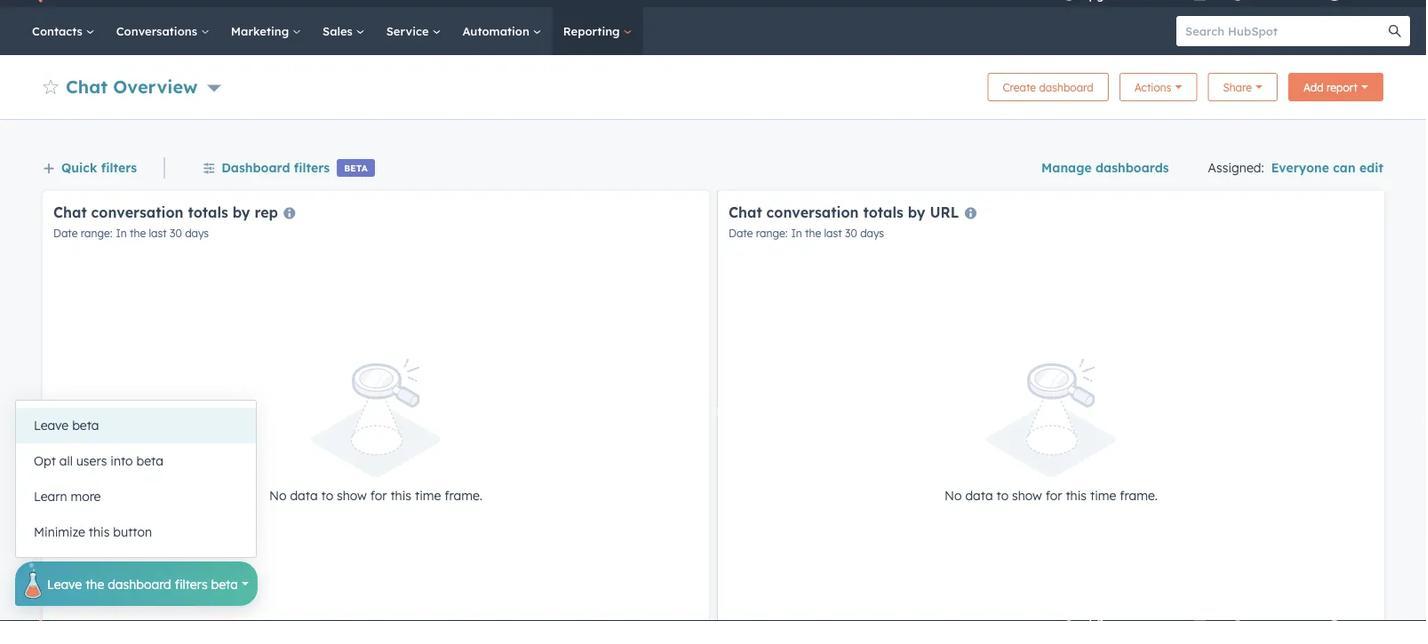 Task type: locate. For each thing, give the bounding box(es) containing it.
1 horizontal spatial no data to show for this time frame.
[[945, 488, 1158, 503]]

0 horizontal spatial conversation
[[91, 203, 184, 221]]

2 totals from the left
[[863, 203, 904, 221]]

this inside chat conversation totals by url element
[[1066, 488, 1087, 503]]

filters right quick
[[101, 160, 137, 175]]

1 horizontal spatial frame.
[[1120, 488, 1158, 503]]

1 horizontal spatial 30
[[845, 227, 857, 240]]

frame. for chat conversation totals by rep
[[445, 488, 483, 503]]

the for chat conversation totals by url
[[805, 227, 821, 240]]

0 horizontal spatial totals
[[188, 203, 228, 221]]

date range: in the last 30 days for chat conversation totals by rep
[[53, 227, 209, 240]]

1 vertical spatial dashboard
[[108, 576, 171, 592]]

0 horizontal spatial frame.
[[445, 488, 483, 503]]

create
[[1003, 81, 1036, 94]]

0 vertical spatial beta
[[72, 418, 99, 434]]

the down 'chat conversation totals by rep'
[[130, 227, 146, 240]]

2 horizontal spatial beta
[[211, 576, 238, 592]]

1 to from the left
[[321, 488, 333, 503]]

users
[[76, 454, 107, 469]]

into
[[110, 454, 133, 469]]

beta
[[344, 163, 368, 174]]

no data to show for this time frame. inside chat conversation totals by url element
[[945, 488, 1158, 503]]

0 horizontal spatial beta
[[72, 418, 99, 434]]

manage dashboards button
[[1041, 158, 1169, 179]]

1 horizontal spatial totals
[[863, 203, 904, 221]]

menu
[[1048, 0, 1405, 8]]

0 horizontal spatial this
[[89, 525, 110, 540]]

0 vertical spatial leave
[[34, 418, 69, 434]]

1 days from the left
[[185, 227, 209, 240]]

1 horizontal spatial date
[[729, 227, 753, 240]]

1 no data to show for this time frame. from the left
[[269, 488, 483, 503]]

minimize this button
[[34, 525, 152, 540]]

manage dashboards
[[1041, 160, 1169, 176]]

filters for dashboard filters
[[294, 160, 330, 175]]

1 conversation from the left
[[91, 203, 184, 221]]

data
[[290, 488, 318, 503], [965, 488, 993, 503]]

2 in from the left
[[791, 227, 802, 240]]

Search HubSpot search field
[[1176, 16, 1394, 47]]

opt
[[34, 454, 56, 469]]

30 down chat conversation totals by url
[[845, 227, 857, 240]]

totals
[[188, 203, 228, 221], [863, 203, 904, 221]]

chat overview
[[66, 76, 198, 98]]

30 down 'chat conversation totals by rep'
[[170, 227, 182, 240]]

by
[[233, 203, 250, 221], [908, 203, 926, 221]]

by left rep
[[233, 203, 250, 221]]

leave beta
[[34, 418, 99, 434]]

this inside button
[[89, 525, 110, 540]]

chat conversation totals by rep element
[[43, 191, 709, 621]]

2 no from the left
[[945, 488, 962, 503]]

1 30 from the left
[[170, 227, 182, 240]]

dashboard down minimize this button button
[[108, 576, 171, 592]]

0 horizontal spatial time
[[415, 488, 441, 503]]

0 horizontal spatial no data to show for this time frame.
[[269, 488, 483, 503]]

beta
[[72, 418, 99, 434], [136, 454, 163, 469], [211, 576, 238, 592]]

30 inside chat conversation totals by rep element
[[170, 227, 182, 240]]

automation
[[462, 24, 533, 39]]

1 vertical spatial leave
[[47, 576, 82, 592]]

0 horizontal spatial range:
[[81, 227, 112, 240]]

days inside chat conversation totals by rep element
[[185, 227, 209, 240]]

2 date range: in the last 30 days from the left
[[729, 227, 884, 240]]

show for rep
[[337, 488, 367, 503]]

1 frame. from the left
[[445, 488, 483, 503]]

totals left rep
[[188, 203, 228, 221]]

1 horizontal spatial last
[[824, 227, 842, 240]]

1 horizontal spatial date range: in the last 30 days
[[729, 227, 884, 240]]

0 horizontal spatial by
[[233, 203, 250, 221]]

chat conversation totals by rep
[[53, 203, 278, 221]]

leave up opt
[[34, 418, 69, 434]]

to inside chat conversation totals by rep element
[[321, 488, 333, 503]]

for
[[370, 488, 387, 503], [1046, 488, 1062, 503]]

report
[[1327, 81, 1358, 94]]

days
[[185, 227, 209, 240], [860, 227, 884, 240]]

30
[[170, 227, 182, 240], [845, 227, 857, 240]]

to for url
[[997, 488, 1009, 503]]

1 horizontal spatial conversation
[[766, 203, 859, 221]]

by left url
[[908, 203, 926, 221]]

no inside chat conversation totals by url element
[[945, 488, 962, 503]]

1 horizontal spatial time
[[1090, 488, 1116, 503]]

menu item
[[1143, 0, 1146, 8], [1314, 0, 1405, 8]]

1 time from the left
[[415, 488, 441, 503]]

menu item up search button
[[1314, 0, 1405, 8]]

conversations
[[116, 24, 201, 39]]

frame. for chat conversation totals by url
[[1120, 488, 1158, 503]]

dashboard
[[221, 160, 290, 175]]

in inside chat conversation totals by url element
[[791, 227, 802, 240]]

edit
[[1359, 160, 1384, 176]]

dashboard
[[1039, 81, 1094, 94], [108, 576, 171, 592]]

time inside chat conversation totals by url element
[[1090, 488, 1116, 503]]

search button
[[1380, 16, 1410, 47]]

2 show from the left
[[1012, 488, 1042, 503]]

totals left url
[[863, 203, 904, 221]]

1 date range: in the last 30 days from the left
[[53, 227, 209, 240]]

2 no data to show for this time frame. from the left
[[945, 488, 1158, 503]]

marketplaces image
[[1192, 0, 1208, 3]]

0 horizontal spatial to
[[321, 488, 333, 503]]

show
[[337, 488, 367, 503], [1012, 488, 1042, 503]]

30 inside chat conversation totals by url element
[[845, 227, 857, 240]]

2 30 from the left
[[845, 227, 857, 240]]

by for rep
[[233, 203, 250, 221]]

learn more link
[[16, 479, 256, 515]]

the inside chat conversation totals by rep element
[[130, 227, 146, 240]]

chat overview banner
[[43, 68, 1384, 102]]

2 to from the left
[[997, 488, 1009, 503]]

0 horizontal spatial no
[[269, 488, 287, 503]]

automation link
[[452, 8, 552, 56]]

2 horizontal spatial filters
[[294, 160, 330, 175]]

the down 'minimize this button'
[[85, 576, 104, 592]]

leave
[[34, 418, 69, 434], [47, 576, 82, 592]]

1 horizontal spatial days
[[860, 227, 884, 240]]

1 totals from the left
[[188, 203, 228, 221]]

hubspot link
[[21, 0, 67, 4]]

this
[[390, 488, 411, 503], [1066, 488, 1087, 503], [89, 525, 110, 540]]

filters left beta
[[294, 160, 330, 175]]

in down chat conversation totals by url
[[791, 227, 802, 240]]

1 horizontal spatial dashboard
[[1039, 81, 1094, 94]]

notifications button
[[1282, 0, 1312, 8]]

dashboard filters
[[221, 160, 330, 175]]

date range: in the last 30 days inside chat conversation totals by url element
[[729, 227, 884, 240]]

1 horizontal spatial this
[[390, 488, 411, 503]]

last down chat conversation totals by url
[[824, 227, 842, 240]]

the inside chat conversation totals by url element
[[805, 227, 821, 240]]

no
[[269, 488, 287, 503], [945, 488, 962, 503]]

range: for chat conversation totals by rep
[[81, 227, 112, 240]]

1 horizontal spatial for
[[1046, 488, 1062, 503]]

2 data from the left
[[965, 488, 993, 503]]

quick filters
[[61, 160, 137, 175]]

2 date from the left
[[729, 227, 753, 240]]

1 date from the left
[[53, 227, 78, 240]]

1 for from the left
[[370, 488, 387, 503]]

1 by from the left
[[233, 203, 250, 221]]

last
[[149, 227, 167, 240], [824, 227, 842, 240]]

share button
[[1208, 73, 1278, 102]]

overview
[[113, 76, 198, 98]]

beta inside 'button'
[[136, 454, 163, 469]]

0 horizontal spatial show
[[337, 488, 367, 503]]

1 horizontal spatial range:
[[756, 227, 788, 240]]

conversation for chat conversation totals by rep
[[91, 203, 184, 221]]

show for url
[[1012, 488, 1042, 503]]

in inside chat conversation totals by rep element
[[116, 227, 127, 240]]

0 horizontal spatial in
[[116, 227, 127, 240]]

1 horizontal spatial in
[[791, 227, 802, 240]]

in
[[116, 227, 127, 240], [791, 227, 802, 240]]

time for rep
[[415, 488, 441, 503]]

2 conversation from the left
[[766, 203, 859, 221]]

0 horizontal spatial menu item
[[1143, 0, 1146, 8]]

frame. inside chat conversation totals by rep element
[[445, 488, 483, 503]]

date range: in the last 30 days
[[53, 227, 209, 240], [729, 227, 884, 240]]

in for chat conversation totals by url
[[791, 227, 802, 240]]

1 horizontal spatial the
[[130, 227, 146, 240]]

for for chat conversation totals by rep
[[370, 488, 387, 503]]

1 last from the left
[[149, 227, 167, 240]]

time inside chat conversation totals by rep element
[[415, 488, 441, 503]]

leave the dashboard filters beta button
[[15, 555, 258, 606]]

opt all users into beta
[[34, 454, 163, 469]]

no data to show for this time frame. for chat conversation totals by url
[[945, 488, 1158, 503]]

2 time from the left
[[1090, 488, 1116, 503]]

in down 'chat conversation totals by rep'
[[116, 227, 127, 240]]

chat inside popup button
[[66, 76, 108, 98]]

days down chat conversation totals by url
[[860, 227, 884, 240]]

date inside chat conversation totals by url element
[[729, 227, 753, 240]]

date range: in the last 30 days for chat conversation totals by url
[[729, 227, 884, 240]]

last down 'chat conversation totals by rep'
[[149, 227, 167, 240]]

notifications image
[[1289, 0, 1305, 3]]

by for url
[[908, 203, 926, 221]]

no for chat conversation totals by rep
[[269, 488, 287, 503]]

0 horizontal spatial filters
[[101, 160, 137, 175]]

0 horizontal spatial date range: in the last 30 days
[[53, 227, 209, 240]]

rep
[[255, 203, 278, 221]]

days for url
[[860, 227, 884, 240]]

chat for chat overview
[[66, 76, 108, 98]]

leave inside dropdown button
[[47, 576, 82, 592]]

chat
[[66, 76, 108, 98], [53, 203, 87, 221], [729, 203, 762, 221]]

the
[[130, 227, 146, 240], [805, 227, 821, 240], [85, 576, 104, 592]]

2 days from the left
[[860, 227, 884, 240]]

1 no from the left
[[269, 488, 287, 503]]

1 horizontal spatial by
[[908, 203, 926, 221]]

filters for quick filters
[[101, 160, 137, 175]]

days for rep
[[185, 227, 209, 240]]

search image
[[1389, 25, 1401, 38]]

0 horizontal spatial dashboard
[[108, 576, 171, 592]]

beta for dashboard
[[211, 576, 238, 592]]

days down 'chat conversation totals by rep'
[[185, 227, 209, 240]]

help image
[[1230, 0, 1246, 3]]

2 for from the left
[[1046, 488, 1062, 503]]

no for chat conversation totals by url
[[945, 488, 962, 503]]

filters down minimize this button button
[[175, 576, 208, 592]]

beta inside dropdown button
[[211, 576, 238, 592]]

add
[[1304, 81, 1324, 94]]

totals for url
[[863, 203, 904, 221]]

1 range: from the left
[[81, 227, 112, 240]]

2 by from the left
[[908, 203, 926, 221]]

to inside chat conversation totals by url element
[[997, 488, 1009, 503]]

0 vertical spatial dashboard
[[1039, 81, 1094, 94]]

for inside chat conversation totals by rep element
[[370, 488, 387, 503]]

1 horizontal spatial no
[[945, 488, 962, 503]]

range: inside chat conversation totals by url element
[[756, 227, 788, 240]]

2 horizontal spatial this
[[1066, 488, 1087, 503]]

2 frame. from the left
[[1120, 488, 1158, 503]]

1 show from the left
[[337, 488, 367, 503]]

1 in from the left
[[116, 227, 127, 240]]

1 horizontal spatial filters
[[175, 576, 208, 592]]

leave inside button
[[34, 418, 69, 434]]

no inside chat conversation totals by rep element
[[269, 488, 287, 503]]

dashboard right create
[[1039, 81, 1094, 94]]

range: for chat conversation totals by url
[[756, 227, 788, 240]]

show inside chat conversation totals by url element
[[1012, 488, 1042, 503]]

marketplaces button
[[1182, 0, 1219, 8]]

create dashboard
[[1003, 81, 1094, 94]]

leave beta button
[[16, 408, 256, 444]]

filters inside dropdown button
[[175, 576, 208, 592]]

this inside chat conversation totals by rep element
[[390, 488, 411, 503]]

0 horizontal spatial days
[[185, 227, 209, 240]]

frame. inside chat conversation totals by url element
[[1120, 488, 1158, 503]]

30 for rep
[[170, 227, 182, 240]]

calling icon image
[[1155, 0, 1171, 2]]

conversation
[[91, 203, 184, 221], [766, 203, 859, 221]]

time
[[415, 488, 441, 503], [1090, 488, 1116, 503]]

range: down 'quick filters' "button"
[[81, 227, 112, 240]]

0 horizontal spatial date
[[53, 227, 78, 240]]

date range: in the last 30 days down chat conversation totals by url
[[729, 227, 884, 240]]

range: down chat conversation totals by url
[[756, 227, 788, 240]]

leave down minimize at bottom left
[[47, 576, 82, 592]]

2 last from the left
[[824, 227, 842, 240]]

0 horizontal spatial last
[[149, 227, 167, 240]]

1 horizontal spatial to
[[997, 488, 1009, 503]]

learn
[[34, 489, 67, 505]]

frame.
[[445, 488, 483, 503], [1120, 488, 1158, 503]]

the down chat conversation totals by url
[[805, 227, 821, 240]]

everyone can edit button
[[1271, 158, 1384, 179]]

1 horizontal spatial menu item
[[1314, 0, 1405, 8]]

dashboard inside dropdown button
[[108, 576, 171, 592]]

1 data from the left
[[290, 488, 318, 503]]

last inside chat conversation totals by url element
[[824, 227, 842, 240]]

no data to show for this time frame. for chat conversation totals by rep
[[269, 488, 483, 503]]

the inside dropdown button
[[85, 576, 104, 592]]

date inside chat conversation totals by rep element
[[53, 227, 78, 240]]

no data to show for this time frame. inside chat conversation totals by rep element
[[269, 488, 483, 503]]

the for chat conversation totals by rep
[[130, 227, 146, 240]]

date
[[53, 227, 78, 240], [729, 227, 753, 240]]

last inside chat conversation totals by rep element
[[149, 227, 167, 240]]

0 horizontal spatial 30
[[170, 227, 182, 240]]

data inside chat conversation totals by url element
[[965, 488, 993, 503]]

2 vertical spatial beta
[[211, 576, 238, 592]]

date range: in the last 30 days down 'chat conversation totals by rep'
[[53, 227, 209, 240]]

range: inside chat conversation totals by rep element
[[81, 227, 112, 240]]

menu item left calling icon dropdown button
[[1143, 0, 1146, 8]]

no data to show for this time frame.
[[269, 488, 483, 503], [945, 488, 1158, 503]]

0 horizontal spatial data
[[290, 488, 318, 503]]

for inside chat conversation totals by url element
[[1046, 488, 1062, 503]]

learn more
[[34, 489, 101, 505]]

1 horizontal spatial beta
[[136, 454, 163, 469]]

to
[[321, 488, 333, 503], [997, 488, 1009, 503]]

2 horizontal spatial the
[[805, 227, 821, 240]]

days inside chat conversation totals by url element
[[860, 227, 884, 240]]

range:
[[81, 227, 112, 240], [756, 227, 788, 240]]

2 range: from the left
[[756, 227, 788, 240]]

1 vertical spatial beta
[[136, 454, 163, 469]]

1 horizontal spatial data
[[965, 488, 993, 503]]

date range: in the last 30 days inside chat conversation totals by rep element
[[53, 227, 209, 240]]

filters
[[101, 160, 137, 175], [294, 160, 330, 175], [175, 576, 208, 592]]

settings image
[[1259, 0, 1275, 3]]

1 horizontal spatial show
[[1012, 488, 1042, 503]]

leave for leave beta
[[34, 418, 69, 434]]

show inside chat conversation totals by rep element
[[337, 488, 367, 503]]

opt all users into beta button
[[16, 444, 256, 479]]

last for url
[[824, 227, 842, 240]]

data inside chat conversation totals by rep element
[[290, 488, 318, 503]]

0 horizontal spatial for
[[370, 488, 387, 503]]

minimize
[[34, 525, 85, 540]]

0 horizontal spatial the
[[85, 576, 104, 592]]

upgrade link
[[1050, 0, 1141, 8]]



Task type: vqa. For each thing, say whether or not it's contained in the screenshot.
Leave beta button
yes



Task type: describe. For each thing, give the bounding box(es) containing it.
actions
[[1135, 81, 1172, 94]]

last for rep
[[149, 227, 167, 240]]

quick
[[61, 160, 97, 175]]

assigned: everyone can edit
[[1208, 160, 1384, 176]]

settings link
[[1256, 0, 1279, 3]]

beta for users
[[136, 454, 163, 469]]

service
[[386, 24, 432, 39]]

create dashboard button
[[988, 73, 1109, 102]]

service link
[[376, 8, 452, 56]]

chat conversation totals by url element
[[718, 191, 1384, 621]]

time for url
[[1090, 488, 1116, 503]]

url
[[930, 203, 959, 221]]

marketing link
[[220, 8, 312, 56]]

minimize this button button
[[16, 515, 256, 550]]

share
[[1223, 81, 1252, 94]]

to for rep
[[321, 488, 333, 503]]

for for chat conversation totals by url
[[1046, 488, 1062, 503]]

sales link
[[312, 8, 376, 56]]

contacts
[[32, 24, 86, 39]]

beta inside button
[[72, 418, 99, 434]]

sales
[[323, 24, 356, 39]]

dashboard inside button
[[1039, 81, 1094, 94]]

2 menu item from the left
[[1314, 0, 1405, 8]]

add report
[[1304, 81, 1358, 94]]

30 for url
[[845, 227, 857, 240]]

this for rep
[[390, 488, 411, 503]]

chat for chat conversation totals by rep
[[53, 203, 87, 221]]

help button
[[1223, 0, 1253, 8]]

totals for rep
[[188, 203, 228, 221]]

can
[[1333, 160, 1356, 176]]

date for chat conversation totals by url
[[729, 227, 753, 240]]

all
[[59, 454, 73, 469]]

add report button
[[1288, 73, 1384, 102]]

in for chat conversation totals by rep
[[116, 227, 127, 240]]

chat for chat conversation totals by url
[[729, 203, 762, 221]]

conversation for chat conversation totals by url
[[766, 203, 859, 221]]

data for chat conversation totals by url
[[965, 488, 993, 503]]

reporting
[[563, 24, 623, 39]]

reporting link
[[552, 8, 643, 56]]

dashboards
[[1096, 160, 1169, 176]]

1 menu item from the left
[[1143, 0, 1146, 8]]

chat conversation totals by url
[[729, 203, 959, 221]]

manage
[[1041, 160, 1092, 176]]

conversations link
[[105, 8, 220, 56]]

actions button
[[1119, 73, 1197, 102]]

everyone
[[1271, 160, 1329, 176]]

assigned:
[[1208, 160, 1264, 176]]

date for chat conversation totals by rep
[[53, 227, 78, 240]]

calling icon button
[[1148, 0, 1178, 5]]

dashboard filters button
[[203, 157, 330, 180]]

leave the dashboard filters beta
[[47, 576, 238, 592]]

this for url
[[1066, 488, 1087, 503]]

button
[[113, 525, 152, 540]]

upgrade image
[[1061, 0, 1077, 3]]

leave for leave the dashboard filters beta
[[47, 576, 82, 592]]

more
[[71, 489, 101, 505]]

hubspot image
[[32, 0, 53, 4]]

data for chat conversation totals by rep
[[290, 488, 318, 503]]

chat overview button
[[66, 74, 221, 100]]

quick filters button
[[43, 157, 137, 180]]

contacts link
[[21, 8, 105, 56]]

marketing
[[231, 24, 292, 39]]



